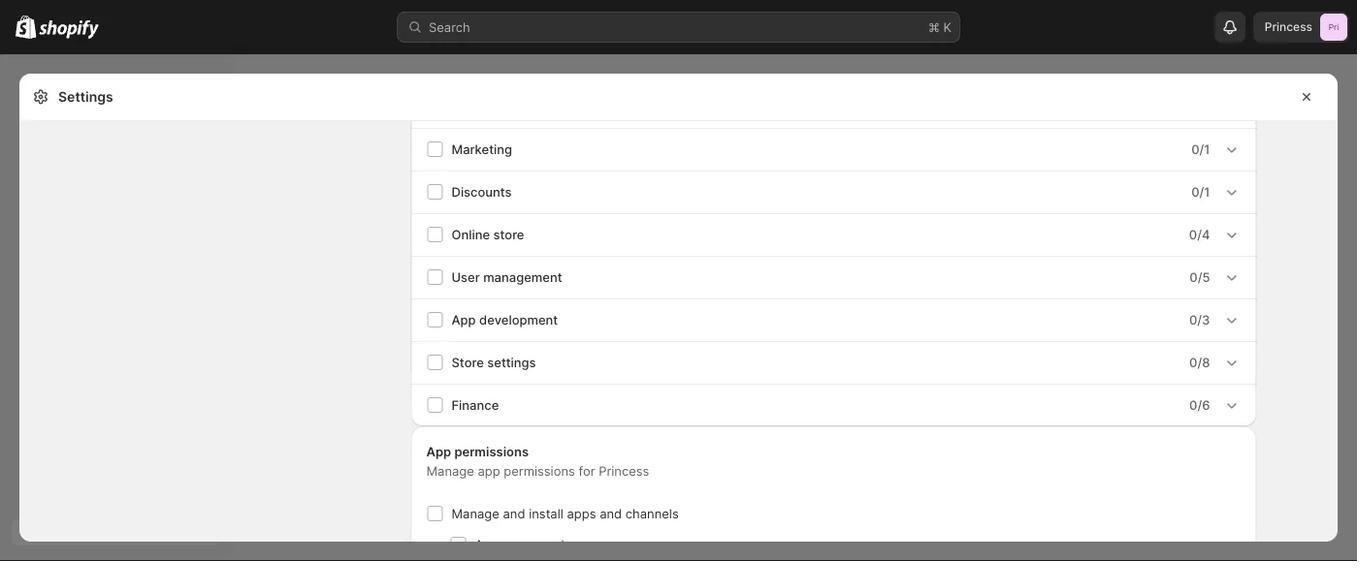 Task type: describe. For each thing, give the bounding box(es) containing it.
app development
[[452, 312, 558, 327]]

princess image
[[1321, 14, 1348, 41]]

0 vertical spatial permissions
[[454, 444, 529, 459]]

online store
[[452, 227, 524, 242]]

settings
[[58, 89, 113, 105]]

shopify image
[[16, 15, 36, 39]]

user management
[[452, 270, 562, 285]]

app for app permissions manage app permissions for princess
[[426, 444, 451, 459]]

k
[[944, 19, 952, 34]]

charges
[[554, 538, 602, 553]]

1 horizontal spatial app
[[528, 538, 551, 553]]

approve
[[475, 538, 525, 553]]

princess inside app permissions manage app permissions for princess
[[599, 464, 649, 479]]

search
[[429, 19, 470, 34]]

install
[[529, 506, 564, 522]]

store
[[452, 355, 484, 370]]

1 vertical spatial manage
[[452, 506, 500, 522]]

finance
[[452, 398, 499, 413]]

manage and install apps and channels
[[452, 506, 679, 522]]

approve app charges
[[475, 538, 602, 553]]

0/1 for discounts
[[1192, 184, 1210, 199]]

store
[[493, 227, 524, 242]]

online
[[452, 227, 490, 242]]

for
[[579, 464, 595, 479]]

management
[[483, 270, 562, 285]]

settings dialog
[[19, 0, 1338, 562]]

apps
[[567, 506, 596, 522]]

user
[[452, 270, 480, 285]]

2 and from the left
[[600, 506, 622, 522]]

settings
[[487, 355, 536, 370]]

1 and from the left
[[503, 506, 525, 522]]



Task type: vqa. For each thing, say whether or not it's contained in the screenshot.


Task type: locate. For each thing, give the bounding box(es) containing it.
dialog
[[1346, 74, 1357, 542]]

1 vertical spatial app
[[528, 538, 551, 553]]

1 vertical spatial app
[[426, 444, 451, 459]]

permissions down finance
[[454, 444, 529, 459]]

app down install
[[528, 538, 551, 553]]

0/8
[[1190, 355, 1210, 370]]

channels
[[626, 506, 679, 522]]

0/3
[[1189, 312, 1210, 327]]

app inside app permissions manage app permissions for princess
[[426, 444, 451, 459]]

0 horizontal spatial app
[[478, 464, 500, 479]]

0/1
[[1192, 142, 1210, 157], [1192, 184, 1210, 199]]

0 vertical spatial manage
[[426, 464, 474, 479]]

2 0/1 from the top
[[1192, 184, 1210, 199]]

store settings
[[452, 355, 536, 370]]

0/5
[[1190, 270, 1210, 285]]

app permissions manage app permissions for princess
[[426, 444, 649, 479]]

0 vertical spatial app
[[478, 464, 500, 479]]

1 vertical spatial 0/1
[[1192, 184, 1210, 199]]

app
[[478, 464, 500, 479], [528, 538, 551, 553]]

1 horizontal spatial princess
[[1265, 20, 1313, 34]]

development
[[479, 312, 558, 327]]

1 horizontal spatial and
[[600, 506, 622, 522]]

princess left princess icon
[[1265, 20, 1313, 34]]

0/4
[[1189, 227, 1210, 242]]

0 vertical spatial 0/1
[[1192, 142, 1210, 157]]

app inside app permissions manage app permissions for princess
[[478, 464, 500, 479]]

app down finance
[[478, 464, 500, 479]]

permissions
[[454, 444, 529, 459], [504, 464, 575, 479]]

0 horizontal spatial and
[[503, 506, 525, 522]]

1 vertical spatial permissions
[[504, 464, 575, 479]]

0/1 for marketing
[[1192, 142, 1210, 157]]

manage up approve
[[452, 506, 500, 522]]

0 vertical spatial app
[[452, 312, 476, 327]]

discounts
[[452, 184, 512, 199]]

0 vertical spatial princess
[[1265, 20, 1313, 34]]

0/6
[[1190, 398, 1210, 413]]

and left install
[[503, 506, 525, 522]]

manage inside app permissions manage app permissions for princess
[[426, 464, 474, 479]]

⌘
[[929, 19, 940, 34]]

⌘ k
[[929, 19, 952, 34]]

marketing
[[452, 142, 512, 157]]

permissions up install
[[504, 464, 575, 479]]

princess
[[1265, 20, 1313, 34], [599, 464, 649, 479]]

and
[[503, 506, 525, 522], [600, 506, 622, 522]]

and right apps
[[600, 506, 622, 522]]

1 0/1 from the top
[[1192, 142, 1210, 157]]

manage
[[426, 464, 474, 479], [452, 506, 500, 522]]

1 vertical spatial princess
[[599, 464, 649, 479]]

manage down finance
[[426, 464, 474, 479]]

shopify image
[[39, 20, 99, 39]]

0 horizontal spatial princess
[[599, 464, 649, 479]]

princess right for
[[599, 464, 649, 479]]

app for app development
[[452, 312, 476, 327]]

app
[[452, 312, 476, 327], [426, 444, 451, 459]]



